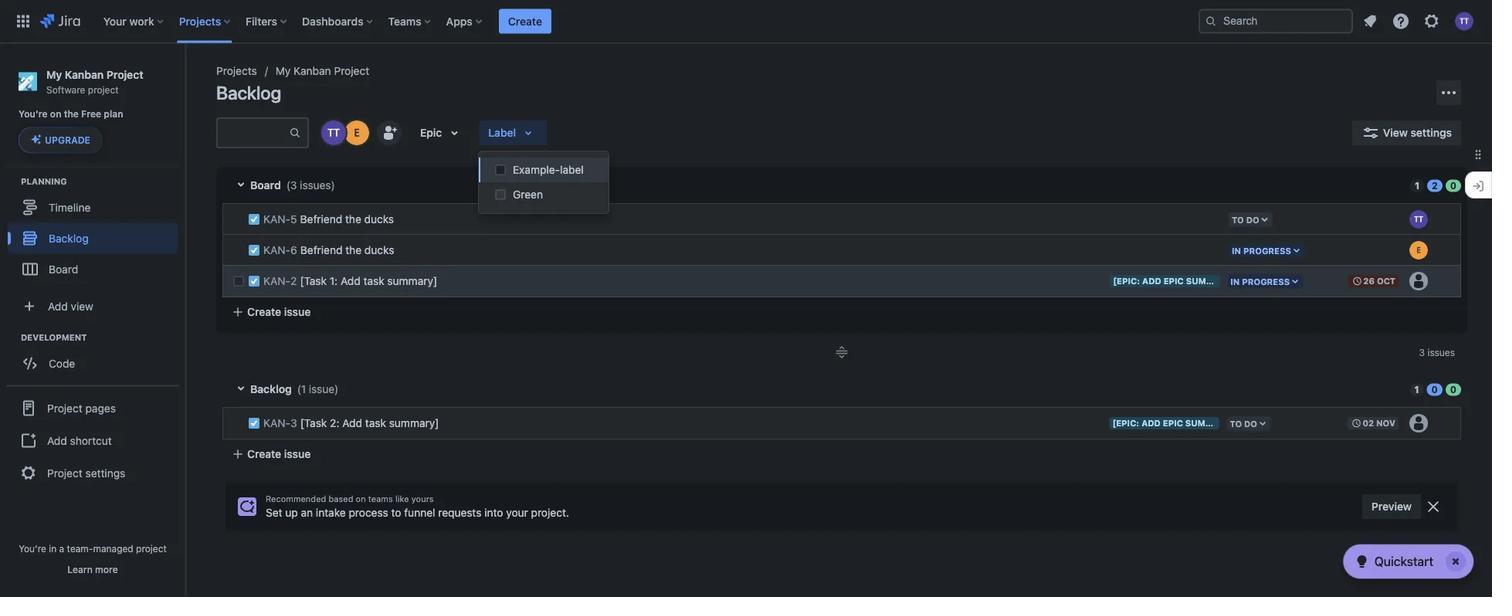 Task type: vqa. For each thing, say whether or not it's contained in the screenshot.
yet
no



Task type: describe. For each thing, give the bounding box(es) containing it.
teams
[[388, 15, 422, 27]]

upgrade button
[[19, 128, 102, 152]]

preview button
[[1363, 494, 1422, 519]]

up
[[285, 506, 298, 519]]

project settings
[[47, 467, 125, 479]]

planning group
[[8, 175, 185, 289]]

0 vertical spatial the
[[64, 109, 79, 120]]

1 for backlog ( 1 issue )
[[1415, 384, 1420, 395]]

1:
[[330, 275, 338, 287]]

apps button
[[442, 9, 488, 34]]

your profile and settings image
[[1456, 12, 1474, 31]]

add shortcut button
[[6, 425, 179, 456]]

02
[[1363, 418, 1375, 428]]

0 vertical spatial progress
[[1244, 246, 1292, 256]]

project down dashboards popup button at the top left
[[334, 65, 369, 77]]

my for my kanban project
[[276, 65, 291, 77]]

1 vertical spatial do
[[1245, 419, 1258, 429]]

like
[[395, 494, 409, 504]]

funnel
[[404, 506, 435, 519]]

task for 2:
[[365, 417, 386, 430]]

1 up "kan-3 [task 2: add task summary]"
[[301, 383, 306, 396]]

example-
[[513, 163, 560, 176]]

recommended
[[266, 494, 326, 504]]

timeline
[[49, 201, 91, 214]]

kan-3 link
[[263, 417, 297, 430]]

board link
[[8, 254, 178, 285]]

dashboards
[[302, 15, 364, 27]]

unassigned image
[[1410, 414, 1429, 433]]

more
[[95, 564, 118, 575]]

summary] for kan-3 [task 2: add task summary]
[[389, 417, 439, 430]]

teams
[[368, 494, 393, 504]]

0 vertical spatial on
[[50, 109, 61, 120]]

in progress: 2 of 3 (issue count) element
[[1428, 179, 1443, 192]]

terry turtle image
[[321, 121, 346, 145]]

0 horizontal spatial issues
[[300, 179, 331, 192]]

your
[[103, 15, 127, 27]]

on inside recommended based on teams like yours set up an intake process to funnel requests into your project.
[[356, 494, 366, 504]]

ducks for kan-6 befriend the ducks
[[365, 244, 394, 257]]

upgrade
[[45, 135, 90, 146]]

team-
[[67, 543, 93, 554]]

create button
[[499, 9, 552, 34]]

teams button
[[384, 9, 437, 34]]

create issue button for board ( 3 issues )
[[223, 298, 1462, 326]]

development group
[[8, 331, 185, 383]]

create issue for board
[[247, 306, 311, 318]]

your work button
[[99, 9, 170, 34]]

my kanban project
[[276, 65, 369, 77]]

5
[[291, 213, 297, 226]]

project settings link
[[6, 456, 179, 490]]

learn
[[67, 564, 93, 575]]

kan- for 6
[[263, 244, 291, 257]]

filters button
[[241, 9, 293, 34]]

process
[[349, 506, 388, 519]]

pages
[[85, 402, 116, 414]]

your
[[506, 506, 528, 519]]

development
[[21, 332, 87, 342]]

assignee: eloisefrancis23 image
[[1410, 241, 1429, 260]]

dismiss quickstart image
[[1444, 549, 1469, 574]]

view
[[71, 300, 93, 312]]

1 vertical spatial issues
[[1428, 347, 1456, 358]]

board for board
[[49, 263, 78, 275]]

add inside dropdown button
[[48, 300, 68, 312]]

add view
[[48, 300, 93, 312]]

view settings
[[1384, 126, 1453, 139]]

free
[[81, 109, 101, 120]]

done: 0 of 1 (issue count) element
[[1446, 383, 1462, 396]]

backlog ( 1 issue )
[[250, 383, 339, 396]]

development image
[[2, 328, 21, 346]]

summary] for kan-2 [task 1: add task summary]
[[387, 275, 437, 287]]

unassigned image
[[1410, 272, 1429, 291]]

intake
[[316, 506, 346, 519]]

based
[[329, 494, 353, 504]]

the for kan-5 befriend the ducks
[[345, 213, 361, 226]]

0 vertical spatial do
[[1247, 215, 1260, 225]]

6
[[291, 244, 297, 257]]

example-label
[[513, 163, 584, 176]]

planning
[[21, 176, 67, 186]]

nov
[[1377, 418, 1396, 428]]

kan- for 5
[[263, 213, 291, 226]]

green
[[513, 188, 543, 201]]

banner containing your work
[[0, 0, 1493, 43]]

my kanban project software project
[[46, 68, 143, 95]]

apps
[[446, 15, 473, 27]]

0 vertical spatial 2
[[1433, 180, 1438, 191]]

board ( 3 issues )
[[250, 179, 335, 192]]

managed
[[93, 543, 133, 554]]

create issue for backlog
[[247, 448, 311, 460]]

learn more
[[67, 564, 118, 575]]

board for board ( 3 issues )
[[250, 179, 281, 192]]

eloisefrancis23 image
[[345, 121, 369, 145]]

project.
[[531, 506, 569, 519]]

a
[[59, 543, 64, 554]]

1 vertical spatial issue
[[309, 383, 335, 396]]

you're for you're in a team-managed project
[[19, 543, 46, 554]]

code
[[49, 357, 75, 370]]

add view button
[[9, 291, 176, 322]]

an
[[301, 506, 313, 519]]

create issue image for kan-5
[[213, 195, 232, 213]]

[task for 2:
[[300, 417, 327, 430]]

preview
[[1372, 500, 1412, 513]]

0 vertical spatial in progress
[[1232, 246, 1292, 256]]

project inside 'my kanban project software project'
[[106, 68, 143, 81]]

settings for project settings
[[85, 467, 125, 479]]

0 vertical spatial in
[[1232, 246, 1242, 256]]

projects link
[[216, 62, 257, 80]]

0 vertical spatial backlog
[[216, 82, 281, 104]]

task for 1:
[[364, 275, 385, 287]]

add shortcut
[[47, 434, 112, 447]]

plan
[[104, 109, 123, 120]]

1 vertical spatial 3
[[1420, 347, 1426, 358]]



Task type: locate. For each thing, give the bounding box(es) containing it.
) for board ( 3 issues )
[[331, 179, 335, 192]]

4 kan- from the top
[[263, 417, 291, 430]]

0 right in progress: 2 of 3 (issue count) element
[[1451, 180, 1457, 191]]

create issue button for backlog ( 1 issue )
[[223, 440, 1462, 468]]

kanban inside 'my kanban project software project'
[[65, 68, 104, 81]]

the left free
[[64, 109, 79, 120]]

my for my kanban project software project
[[46, 68, 62, 81]]

quickstart
[[1375, 554, 1434, 569]]

project up plan
[[106, 68, 143, 81]]

into
[[485, 506, 503, 519]]

create issue image left kan-5 link
[[213, 195, 232, 213]]

add left shortcut
[[47, 434, 67, 447]]

kan-2 [task 1: add task summary]
[[263, 275, 437, 287]]

the for kan-6 befriend the ducks
[[346, 244, 362, 257]]

kan- up "kan-6" link
[[263, 213, 291, 226]]

board
[[250, 179, 281, 192], [49, 263, 78, 275]]

kan- up kan-2 'link'
[[263, 244, 291, 257]]

)
[[331, 179, 335, 192], [335, 383, 339, 396]]

create issue image left the kan-3 link
[[213, 399, 232, 417]]

1 left in progress: 2 of 3 (issue count) element
[[1415, 180, 1420, 191]]

1 vertical spatial )
[[335, 383, 339, 396]]

settings image
[[1423, 12, 1442, 31]]

ducks
[[364, 213, 394, 226], [365, 244, 394, 257]]

kanban for my kanban project
[[294, 65, 331, 77]]

0 vertical spatial create issue image
[[213, 195, 232, 213]]

task right 1:
[[364, 275, 385, 287]]

) up 2:
[[335, 383, 339, 396]]

the up kan-6 befriend the ducks
[[345, 213, 361, 226]]

board up kan-5 link
[[250, 179, 281, 192]]

view
[[1384, 126, 1408, 139]]

0
[[1451, 180, 1457, 191], [1432, 384, 1438, 395], [1451, 384, 1457, 395]]

1 vertical spatial ducks
[[365, 244, 394, 257]]

0 horizontal spatial kanban
[[65, 68, 104, 81]]

1 horizontal spatial (
[[297, 383, 301, 396]]

0 horizontal spatial settings
[[85, 467, 125, 479]]

3 up "to do: 1 of 1 (issue count)" element
[[1420, 347, 1426, 358]]

epic button
[[411, 121, 473, 145]]

2 create issue from the top
[[247, 448, 311, 460]]

kanban for my kanban project software project
[[65, 68, 104, 81]]

project inside 'my kanban project software project'
[[88, 84, 119, 95]]

issue down the kan-3 link
[[284, 448, 311, 460]]

issue for issues
[[284, 306, 311, 318]]

kan-3 [task 2: add task summary]
[[263, 417, 439, 430]]

my up software
[[46, 68, 62, 81]]

to do: 1 of 3 (issue count) element
[[1411, 179, 1425, 192]]

1 vertical spatial (
[[297, 383, 301, 396]]

group
[[6, 385, 179, 495]]

1 vertical spatial progress
[[1243, 276, 1290, 286]]

0 vertical spatial issues
[[300, 179, 331, 192]]

on up process
[[356, 494, 366, 504]]

projects button
[[174, 9, 237, 34]]

1 create issue from the top
[[247, 306, 311, 318]]

2 down the 6
[[291, 275, 297, 287]]

[task left 1:
[[300, 275, 327, 287]]

create inside button
[[508, 15, 542, 27]]

projects for projects link at top
[[216, 65, 257, 77]]

1 befriend from the top
[[300, 213, 342, 226]]

my kanban project link
[[276, 62, 369, 80]]

projects for projects dropdown button at left
[[179, 15, 221, 27]]

primary element
[[9, 0, 1199, 43]]

backlog
[[216, 82, 281, 104], [49, 232, 89, 244], [250, 383, 292, 396]]

kan-5 link
[[263, 213, 297, 226]]

work
[[129, 15, 154, 27]]

1 create issue button from the top
[[223, 298, 1462, 326]]

2 vertical spatial issue
[[284, 448, 311, 460]]

befriend
[[300, 213, 342, 226], [300, 244, 343, 257]]

2 you're from the top
[[19, 543, 46, 554]]

1 you're from the top
[[19, 109, 48, 120]]

to do: 1 of 1 (issue count) element
[[1410, 383, 1424, 396]]

2 create issue image from the top
[[213, 399, 232, 417]]

0 vertical spatial 3
[[290, 179, 297, 192]]

board inside 'planning' group
[[49, 263, 78, 275]]

issues up in progress: 0 of 1 (issue count) element
[[1428, 347, 1456, 358]]

[task
[[300, 275, 327, 287], [300, 417, 327, 430]]

1 horizontal spatial issues
[[1428, 347, 1456, 358]]

kan-6 befriend the ducks
[[263, 244, 394, 257]]

in
[[1232, 246, 1242, 256], [1231, 276, 1240, 286]]

kan-2 link
[[263, 275, 297, 287]]

to
[[391, 506, 401, 519]]

2 ducks from the top
[[365, 244, 394, 257]]

on
[[50, 109, 61, 120], [356, 494, 366, 504]]

in progress
[[1232, 246, 1292, 256], [1231, 276, 1290, 286]]

add people image
[[380, 124, 399, 142]]

0 vertical spatial board
[[250, 179, 281, 192]]

done: 0 of 3 (issue count) element
[[1446, 179, 1462, 192]]

1 horizontal spatial on
[[356, 494, 366, 504]]

backlog down timeline
[[49, 232, 89, 244]]

in progress: 0 of 1 (issue count) element
[[1427, 383, 1443, 396]]

0 for board ( 3 issues )
[[1451, 180, 1457, 191]]

add
[[341, 275, 361, 287], [48, 300, 68, 312], [342, 417, 362, 430], [47, 434, 67, 447]]

issue up 2:
[[309, 383, 335, 396]]

ducks up kan-6 befriend the ducks
[[364, 213, 394, 226]]

0 horizontal spatial my
[[46, 68, 62, 81]]

check image
[[1353, 552, 1372, 571]]

0 right in progress: 0 of 1 (issue count) element
[[1451, 384, 1457, 395]]

do
[[1247, 215, 1260, 225], [1245, 419, 1258, 429]]

your work
[[103, 15, 154, 27]]

1 vertical spatial summary]
[[389, 417, 439, 430]]

you're left 'in'
[[19, 543, 46, 554]]

1 kan- from the top
[[263, 213, 291, 226]]

you're on the free plan
[[19, 109, 123, 120]]

create issue image
[[213, 195, 232, 213], [213, 399, 232, 417]]

befriend right the 6
[[300, 244, 343, 257]]

issue for issue
[[284, 448, 311, 460]]

projects
[[179, 15, 221, 27], [216, 65, 257, 77]]

backlog link
[[8, 223, 178, 254]]

ducks up kan-2 [task 1: add task summary]
[[365, 244, 394, 257]]

[task for 1:
[[300, 275, 327, 287]]

2 befriend from the top
[[300, 244, 343, 257]]

add left "view"
[[48, 300, 68, 312]]

task right 2:
[[365, 417, 386, 430]]

create issue button
[[223, 298, 1462, 326], [223, 440, 1462, 468]]

notifications image
[[1361, 12, 1380, 31]]

Search backlog text field
[[218, 119, 289, 147]]

3 kan- from the top
[[263, 275, 291, 287]]

0 for backlog ( 1 issue )
[[1451, 384, 1457, 395]]

view settings button
[[1353, 121, 1462, 145]]

1 vertical spatial on
[[356, 494, 366, 504]]

( for 3
[[286, 179, 290, 192]]

befriend for 5
[[300, 213, 342, 226]]

0 vertical spatial )
[[331, 179, 335, 192]]

progress
[[1244, 246, 1292, 256], [1243, 276, 1290, 286]]

settings right view
[[1411, 126, 1453, 139]]

1
[[1415, 180, 1420, 191], [301, 383, 306, 396], [1415, 384, 1420, 395]]

1 vertical spatial in
[[1231, 276, 1240, 286]]

create down the kan-3 link
[[247, 448, 281, 460]]

) up kan-5 befriend the ducks
[[331, 179, 335, 192]]

3 down backlog ( 1 issue )
[[291, 417, 297, 430]]

on up upgrade "button"
[[50, 109, 61, 120]]

recommendations image
[[238, 498, 257, 516]]

project pages link
[[6, 391, 179, 425]]

0 vertical spatial create
[[508, 15, 542, 27]]

projects up sidebar navigation image
[[179, 15, 221, 27]]

2 vertical spatial the
[[346, 244, 362, 257]]

1 left in progress: 0 of 1 (issue count) element
[[1415, 384, 1420, 395]]

the up kan-2 [task 1: add task summary]
[[346, 244, 362, 257]]

set
[[266, 506, 282, 519]]

1 vertical spatial 2
[[291, 275, 297, 287]]

[task left 2:
[[300, 417, 327, 430]]

1 vertical spatial the
[[345, 213, 361, 226]]

you're up upgrade "button"
[[19, 109, 48, 120]]

0 horizontal spatial board
[[49, 263, 78, 275]]

2 vertical spatial backlog
[[250, 383, 292, 396]]

my
[[276, 65, 291, 77], [46, 68, 62, 81]]

create issue down the kan-3 link
[[247, 448, 311, 460]]

my right projects link at top
[[276, 65, 291, 77]]

project
[[88, 84, 119, 95], [136, 543, 167, 554]]

projects right sidebar navigation image
[[216, 65, 257, 77]]

0 horizontal spatial 2
[[291, 275, 297, 287]]

1 horizontal spatial board
[[250, 179, 281, 192]]

1 vertical spatial in progress
[[1231, 276, 1290, 286]]

0 vertical spatial project
[[88, 84, 119, 95]]

1 create issue image from the top
[[213, 195, 232, 213]]

Search field
[[1199, 9, 1354, 34]]

timeline link
[[8, 192, 178, 223]]

add right 1:
[[341, 275, 361, 287]]

projects inside dropdown button
[[179, 15, 221, 27]]

1 [task from the top
[[300, 275, 327, 287]]

( for 1
[[297, 383, 301, 396]]

1 vertical spatial create issue
[[247, 448, 311, 460]]

backlog inside backlog link
[[49, 232, 89, 244]]

1 vertical spatial create
[[247, 306, 281, 318]]

project right managed
[[136, 543, 167, 554]]

learn more button
[[67, 563, 118, 576]]

create right apps dropdown button
[[508, 15, 542, 27]]

1 for board ( 3 issues )
[[1415, 180, 1420, 191]]

settings down add shortcut button on the bottom left of page
[[85, 467, 125, 479]]

) for backlog ( 1 issue )
[[335, 383, 339, 396]]

1 vertical spatial project
[[136, 543, 167, 554]]

1 vertical spatial board
[[49, 263, 78, 275]]

my inside 'my kanban project software project'
[[46, 68, 62, 81]]

ducks for kan-5 befriend the ducks
[[364, 213, 394, 226]]

2 [task from the top
[[300, 417, 327, 430]]

0 vertical spatial task
[[364, 275, 385, 287]]

0 horizontal spatial (
[[286, 179, 290, 192]]

backlog menu image
[[1440, 83, 1459, 102]]

task
[[364, 275, 385, 287], [365, 417, 386, 430]]

requests
[[438, 506, 482, 519]]

1 vertical spatial you're
[[19, 543, 46, 554]]

backlog up the kan-3 link
[[250, 383, 292, 396]]

0 vertical spatial to
[[1232, 215, 1245, 225]]

label button
[[479, 121, 547, 145]]

2:
[[330, 417, 340, 430]]

kanban down dashboards
[[294, 65, 331, 77]]

assignee: terry turtle image
[[1410, 210, 1429, 229]]

0 vertical spatial you're
[[19, 109, 48, 120]]

group containing project pages
[[6, 385, 179, 495]]

1 vertical spatial befriend
[[300, 244, 343, 257]]

(
[[286, 179, 290, 192], [297, 383, 301, 396]]

0 horizontal spatial on
[[50, 109, 61, 120]]

0 vertical spatial issue
[[284, 306, 311, 318]]

( up "kan-3 [task 2: add task summary]"
[[297, 383, 301, 396]]

1 vertical spatial to do
[[1230, 419, 1258, 429]]

kanban
[[294, 65, 331, 77], [65, 68, 104, 81]]

search image
[[1205, 15, 1218, 27]]

3 up 5
[[290, 179, 297, 192]]

settings inside view settings button
[[1411, 126, 1453, 139]]

1 ducks from the top
[[364, 213, 394, 226]]

project up add shortcut
[[47, 402, 82, 414]]

create for board ( 3 issues )
[[247, 306, 281, 318]]

appswitcher icon image
[[14, 12, 32, 31]]

yours
[[412, 494, 434, 504]]

0 vertical spatial to do
[[1232, 215, 1260, 225]]

epic
[[420, 126, 442, 139]]

0 vertical spatial summary]
[[387, 275, 437, 287]]

settings inside project settings link
[[85, 467, 125, 479]]

kan- for 3
[[263, 417, 291, 430]]

1 vertical spatial to
[[1230, 419, 1243, 429]]

project pages
[[47, 402, 116, 414]]

shortcut
[[70, 434, 112, 447]]

2 create issue button from the top
[[223, 440, 1462, 468]]

in
[[49, 543, 57, 554]]

kan- down "kan-6" link
[[263, 275, 291, 287]]

issues up kan-5 befriend the ducks
[[300, 179, 331, 192]]

dismiss image
[[1425, 498, 1443, 516]]

board up add view
[[49, 263, 78, 275]]

1 vertical spatial create issue image
[[213, 399, 232, 417]]

0 vertical spatial create issue
[[247, 306, 311, 318]]

backlog down projects link at top
[[216, 82, 281, 104]]

create down kan-2 'link'
[[247, 306, 281, 318]]

create for backlog ( 1 issue )
[[247, 448, 281, 460]]

0 horizontal spatial project
[[88, 84, 119, 95]]

filters
[[246, 15, 277, 27]]

recommended based on teams like yours set up an intake process to funnel requests into your project.
[[266, 494, 569, 519]]

banner
[[0, 0, 1493, 43]]

add inside button
[[47, 434, 67, 447]]

2 right to do: 1 of 3 (issue count) element
[[1433, 180, 1438, 191]]

create issue image for kan-3
[[213, 399, 232, 417]]

0 vertical spatial ducks
[[364, 213, 394, 226]]

3 issues
[[1420, 347, 1456, 358]]

0 right "to do: 1 of 1 (issue count)" element
[[1432, 384, 1438, 395]]

1 horizontal spatial my
[[276, 65, 291, 77]]

26
[[1364, 276, 1375, 286]]

summary]
[[387, 275, 437, 287], [389, 417, 439, 430]]

2 kan- from the top
[[263, 244, 291, 257]]

sidebar navigation image
[[168, 62, 202, 93]]

1 horizontal spatial 2
[[1433, 180, 1438, 191]]

2 vertical spatial 3
[[291, 417, 297, 430]]

add right 2:
[[342, 417, 362, 430]]

0 vertical spatial (
[[286, 179, 290, 192]]

02 nov
[[1363, 418, 1396, 428]]

befriend right 5
[[300, 213, 342, 226]]

you're for you're on the free plan
[[19, 109, 48, 120]]

code link
[[8, 348, 178, 379]]

0 vertical spatial [task
[[300, 275, 327, 287]]

create issue down kan-2 'link'
[[247, 306, 311, 318]]

planning image
[[2, 172, 21, 190]]

0 inside 'element'
[[1451, 180, 1457, 191]]

( up kan-5 link
[[286, 179, 290, 192]]

settings for view settings
[[1411, 126, 1453, 139]]

1 vertical spatial backlog
[[49, 232, 89, 244]]

1 vertical spatial settings
[[85, 467, 125, 479]]

create issue
[[247, 306, 311, 318], [247, 448, 311, 460]]

project
[[334, 65, 369, 77], [106, 68, 143, 81], [47, 402, 82, 414], [47, 467, 82, 479]]

oct
[[1378, 276, 1396, 286]]

issues
[[300, 179, 331, 192], [1428, 347, 1456, 358]]

quickstart button
[[1344, 545, 1474, 579]]

1 horizontal spatial project
[[136, 543, 167, 554]]

kan- down backlog ( 1 issue )
[[263, 417, 291, 430]]

software
[[46, 84, 85, 95]]

kan- for 2
[[263, 275, 291, 287]]

1 vertical spatial create issue button
[[223, 440, 1462, 468]]

jira image
[[40, 12, 80, 31], [40, 12, 80, 31]]

1 vertical spatial [task
[[300, 417, 327, 430]]

label
[[560, 163, 584, 176]]

project up plan
[[88, 84, 119, 95]]

project down add shortcut
[[47, 467, 82, 479]]

issue down kan-2 'link'
[[284, 306, 311, 318]]

1 vertical spatial projects
[[216, 65, 257, 77]]

1 vertical spatial task
[[365, 417, 386, 430]]

0 vertical spatial create issue button
[[223, 298, 1462, 326]]

2 vertical spatial create
[[247, 448, 281, 460]]

kanban up software
[[65, 68, 104, 81]]

help image
[[1392, 12, 1411, 31]]

label
[[489, 126, 516, 139]]

0 vertical spatial projects
[[179, 15, 221, 27]]

0 vertical spatial befriend
[[300, 213, 342, 226]]

0 vertical spatial settings
[[1411, 126, 1453, 139]]

1 horizontal spatial kanban
[[294, 65, 331, 77]]

kan-5 befriend the ducks
[[263, 213, 394, 226]]

dashboards button
[[298, 9, 379, 34]]

befriend for 6
[[300, 244, 343, 257]]

26 oct
[[1364, 276, 1396, 286]]

1 horizontal spatial settings
[[1411, 126, 1453, 139]]



